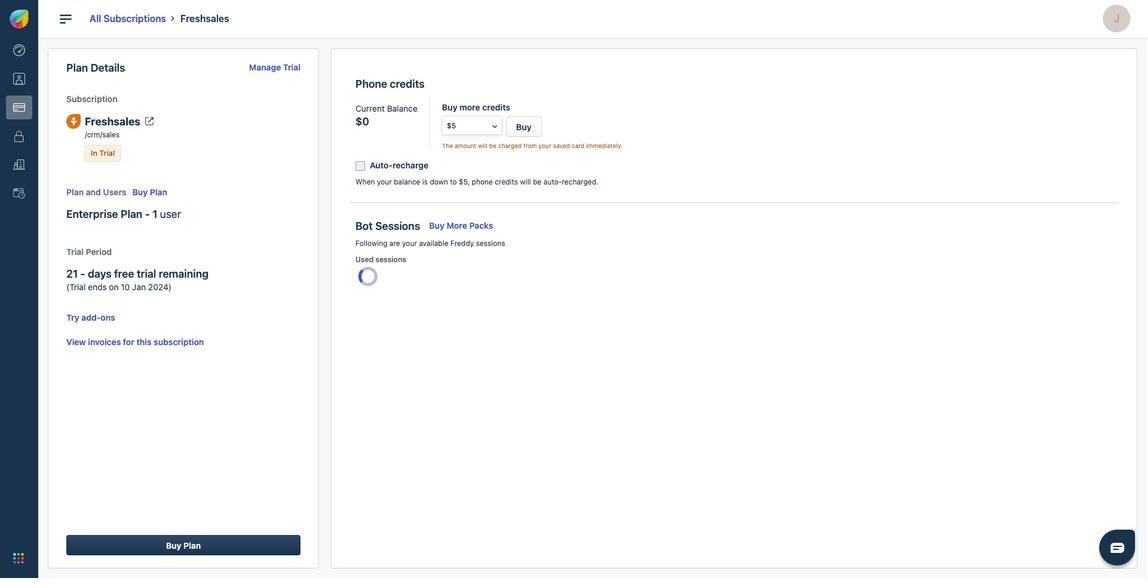 Task type: vqa. For each thing, say whether or not it's contained in the screenshot.
recharge
yes



Task type: describe. For each thing, give the bounding box(es) containing it.
1 vertical spatial be
[[533, 178, 542, 187]]

auto-
[[544, 178, 562, 187]]

to
[[450, 178, 457, 187]]

recharged.
[[562, 178, 599, 187]]

1 horizontal spatial will
[[520, 178, 531, 187]]

buy for more
[[429, 221, 445, 231]]

buy plan
[[166, 541, 201, 551]]

amount
[[455, 142, 477, 150]]

users image
[[13, 73, 25, 85]]

auto-
[[370, 160, 393, 171]]

user
[[160, 208, 181, 221]]

plan and users buy plan
[[66, 187, 167, 197]]

view invoices for this subscription
[[66, 337, 204, 347]]

manage
[[249, 62, 281, 72]]

0 horizontal spatial sessions
[[376, 255, 406, 264]]

/crm/sales
[[85, 131, 120, 139]]

0 vertical spatial -
[[145, 208, 150, 221]]

10
[[121, 282, 130, 292]]

saved
[[553, 142, 570, 150]]

trial right manage
[[283, 62, 301, 72]]

following
[[356, 239, 388, 248]]

when
[[356, 178, 375, 187]]

buy button
[[506, 117, 542, 137]]

available
[[419, 239, 449, 248]]

- inside the 21 - days free trial remaining ( trial ends on 10 jan 2024 )
[[80, 268, 85, 280]]

users
[[103, 187, 126, 197]]

21 - days free trial remaining ( trial ends on 10 jan 2024 )
[[66, 268, 209, 292]]

page loading alert
[[359, 267, 378, 286]]

for
[[123, 337, 134, 347]]

charged
[[498, 142, 522, 150]]

all subscriptions link
[[90, 13, 166, 24]]

auto-recharge
[[370, 160, 429, 171]]

try
[[66, 313, 79, 323]]

days
[[88, 268, 112, 280]]

0 horizontal spatial will
[[478, 142, 488, 150]]

view
[[66, 337, 86, 347]]

ons
[[101, 313, 115, 323]]

freddy
[[451, 239, 474, 248]]

trial period
[[66, 247, 112, 257]]

trial right in
[[100, 149, 115, 158]]

2 horizontal spatial your
[[539, 142, 552, 150]]

phone
[[472, 178, 493, 187]]

and
[[86, 187, 101, 197]]

1 vertical spatial credits
[[483, 102, 511, 113]]

profile picture image
[[1103, 5, 1131, 32]]

current
[[356, 104, 385, 114]]

enterprise
[[66, 208, 118, 221]]

2 vertical spatial your
[[402, 239, 417, 248]]

bot sessions
[[356, 220, 420, 233]]

bot
[[356, 220, 373, 233]]

phone credits
[[356, 78, 425, 90]]

try add-ons
[[66, 313, 115, 323]]

subscription
[[154, 337, 204, 347]]

subscription
[[66, 94, 118, 104]]

1
[[152, 208, 158, 221]]

invoices
[[88, 337, 121, 347]]

$5 button
[[442, 117, 502, 135]]

0 vertical spatial credits
[[390, 78, 425, 90]]

free
[[114, 268, 134, 280]]

0 vertical spatial freshsales
[[181, 13, 229, 24]]

jan
[[132, 282, 146, 292]]

organization image
[[13, 159, 25, 171]]

buy plan button
[[66, 536, 301, 556]]



Task type: locate. For each thing, give the bounding box(es) containing it.
be left charged
[[489, 142, 497, 150]]

balance
[[394, 178, 420, 187]]

None checkbox
[[356, 162, 365, 171]]

the
[[442, 142, 453, 150]]

your down auto-
[[377, 178, 392, 187]]

all
[[90, 13, 101, 24]]

subscriptions
[[104, 13, 166, 24]]

2024
[[148, 282, 168, 292]]

packs
[[469, 221, 493, 231]]

$5,
[[459, 178, 470, 187]]

more
[[447, 221, 467, 231]]

plan
[[66, 62, 88, 74], [66, 187, 84, 197], [150, 187, 167, 197], [121, 208, 142, 221], [184, 541, 201, 551]]

all subscriptions
[[90, 13, 166, 24]]

from
[[524, 142, 537, 150]]

- left 1
[[145, 208, 150, 221]]

be left auto-
[[533, 178, 542, 187]]

sessions down the packs
[[476, 239, 505, 248]]

period
[[86, 247, 112, 257]]

details
[[91, 62, 125, 74]]

immediately.
[[586, 142, 623, 150]]

trial
[[137, 268, 156, 280]]

- right 21
[[80, 268, 85, 280]]

1 vertical spatial will
[[520, 178, 531, 187]]

$0
[[356, 116, 369, 128]]

0 horizontal spatial be
[[489, 142, 497, 150]]

sessions
[[375, 220, 420, 233]]

1 vertical spatial freshsales
[[85, 115, 140, 128]]

used
[[356, 255, 374, 264]]

buy for plan
[[166, 541, 181, 551]]

phone
[[356, 78, 387, 90]]

used sessions
[[356, 255, 406, 264]]

trial up 21
[[66, 247, 84, 257]]

ends
[[88, 282, 107, 292]]

2 vertical spatial credits
[[495, 178, 518, 187]]

sessions
[[476, 239, 505, 248], [376, 255, 406, 264]]

neo admin center image
[[13, 44, 25, 56]]

add-
[[82, 313, 101, 323]]

0 horizontal spatial freshsales
[[85, 115, 140, 128]]

my subscriptions image
[[13, 102, 25, 114]]

buy
[[442, 102, 458, 113], [516, 122, 532, 132], [132, 187, 148, 197], [429, 221, 445, 231], [166, 541, 181, 551]]

will left auto-
[[520, 178, 531, 187]]

on
[[109, 282, 119, 292]]

$5
[[447, 121, 456, 130]]

security image
[[13, 130, 25, 142]]

more
[[460, 102, 480, 113]]

(
[[66, 282, 69, 292]]

0 vertical spatial your
[[539, 142, 552, 150]]

this
[[137, 337, 152, 347]]

freshworks switcher image
[[13, 553, 24, 564]]

following are your available freddy sessions
[[356, 239, 505, 248]]

manage trial
[[249, 62, 301, 72]]

1 horizontal spatial -
[[145, 208, 150, 221]]

are
[[390, 239, 400, 248]]

1 vertical spatial your
[[377, 178, 392, 187]]

audit logs image
[[13, 188, 25, 200]]

down
[[430, 178, 448, 187]]

1 horizontal spatial be
[[533, 178, 542, 187]]

0 vertical spatial will
[[478, 142, 488, 150]]

freshsales
[[181, 13, 229, 24], [85, 115, 140, 128]]

sessions down "are"
[[376, 255, 406, 264]]

plan details
[[66, 62, 125, 74]]

credits
[[390, 78, 425, 90], [483, 102, 511, 113], [495, 178, 518, 187]]

credits right more
[[483, 102, 511, 113]]

credits up balance
[[390, 78, 425, 90]]

0 vertical spatial sessions
[[476, 239, 505, 248]]

buy more credits
[[442, 102, 511, 113]]

will right the amount
[[478, 142, 488, 150]]

0 horizontal spatial -
[[80, 268, 85, 280]]

balance
[[387, 104, 418, 114]]

0 vertical spatial be
[[489, 142, 497, 150]]

recharge
[[393, 160, 429, 171]]

in
[[91, 149, 97, 158]]

your
[[539, 142, 552, 150], [377, 178, 392, 187], [402, 239, 417, 248]]

enterprise plan - 1 user
[[66, 208, 181, 221]]

plan inside buy plan button
[[184, 541, 201, 551]]

trial down 21
[[69, 282, 86, 292]]

0 horizontal spatial your
[[377, 178, 392, 187]]

-
[[145, 208, 150, 221], [80, 268, 85, 280]]

freshsales image
[[66, 114, 81, 129]]

is
[[422, 178, 428, 187]]

the amount will be charged from your saved card immediately.
[[442, 142, 623, 150]]

)
[[168, 282, 172, 292]]

your right "are"
[[402, 239, 417, 248]]

when your balance is down to $5, phone credits will be auto-recharged.
[[356, 178, 599, 187]]

1 vertical spatial sessions
[[376, 255, 406, 264]]

remaining
[[159, 268, 209, 280]]

1 horizontal spatial sessions
[[476, 239, 505, 248]]

1 horizontal spatial your
[[402, 239, 417, 248]]

be
[[489, 142, 497, 150], [533, 178, 542, 187]]

21
[[66, 268, 78, 280]]

trial inside the 21 - days free trial remaining ( trial ends on 10 jan 2024 )
[[69, 282, 86, 292]]

in trial
[[91, 149, 115, 158]]

1 vertical spatial -
[[80, 268, 85, 280]]

credits right "phone"
[[495, 178, 518, 187]]

will
[[478, 142, 488, 150], [520, 178, 531, 187]]

your right from
[[539, 142, 552, 150]]

1 horizontal spatial freshsales
[[181, 13, 229, 24]]

current balance $0
[[356, 104, 418, 128]]

freshworks icon image
[[10, 10, 29, 29]]

buy more packs
[[429, 221, 493, 231]]

buy for more
[[442, 102, 458, 113]]

card
[[572, 142, 585, 150]]



